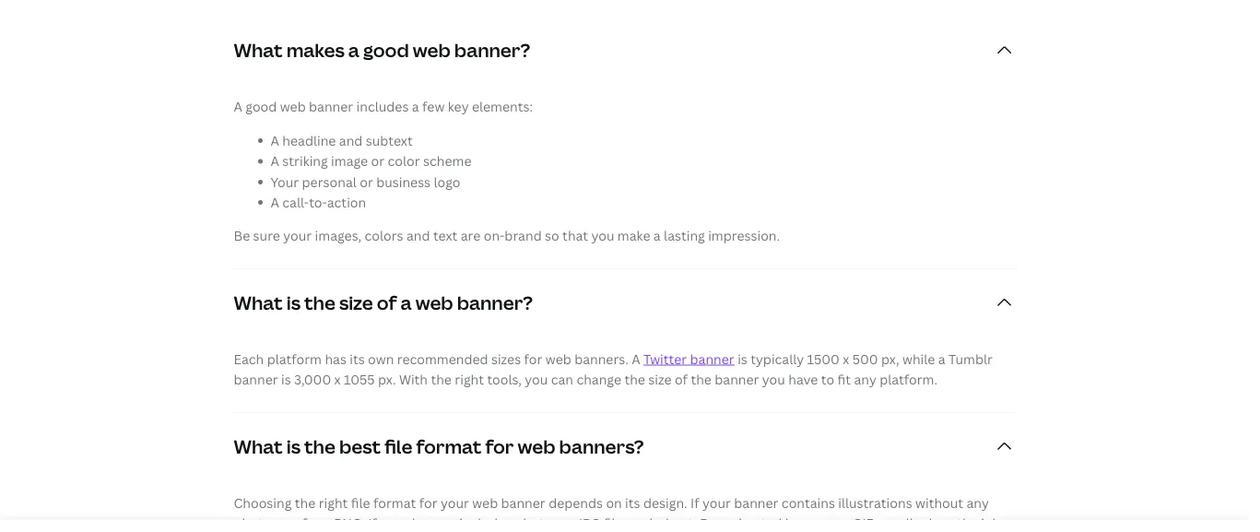 Task type: vqa. For each thing, say whether or not it's contained in the screenshot.
Sign to the left
no



Task type: describe. For each thing, give the bounding box(es) containing it.
any inside choosing the right file format for your web banner depends on its design. if your banner contains illustrations without any photos, go for a png. if your banner includes photos, a jpg file works best. for animated banners, a gif usually does the job.
[[967, 494, 989, 511]]

web inside dropdown button
[[518, 433, 556, 459]]

does
[[924, 514, 954, 520]]

1 vertical spatial and
[[407, 227, 430, 244]]

is inside dropdown button
[[286, 433, 301, 459]]

a left png.
[[324, 514, 331, 520]]

what is the size of a web banner? button
[[234, 269, 1016, 336]]

0 vertical spatial banner?
[[454, 37, 530, 63]]

logo
[[434, 173, 461, 190]]

key
[[448, 98, 469, 115]]

jpg
[[576, 514, 601, 520]]

business
[[376, 173, 431, 190]]

what is the best file format for web banners? button
[[234, 413, 1016, 479]]

the left job.
[[958, 514, 978, 520]]

2 photos, from the left
[[515, 514, 562, 520]]

animated
[[724, 514, 782, 520]]

any inside is typically 1500 x 500 px, while a tumblr banner is 3,000 x 1055 px. with the right tools, you can change the size of the banner you have to fit any platform.
[[854, 371, 877, 388]]

your right png.
[[380, 514, 409, 520]]

0 horizontal spatial x
[[334, 371, 341, 388]]

elements:
[[472, 98, 533, 115]]

png.
[[334, 514, 365, 520]]

to
[[821, 371, 835, 388]]

while
[[903, 350, 935, 367]]

personal
[[302, 173, 357, 190]]

for inside dropdown button
[[485, 433, 514, 459]]

1500
[[807, 350, 840, 367]]

own
[[368, 350, 394, 367]]

a good web banner includes a few key elements:
[[234, 98, 533, 115]]

1055
[[344, 371, 375, 388]]

brand
[[505, 227, 542, 244]]

0 horizontal spatial good
[[246, 98, 277, 115]]

0 vertical spatial x
[[843, 350, 850, 367]]

call-
[[282, 193, 309, 211]]

banners?
[[559, 433, 644, 459]]

go
[[284, 514, 299, 520]]

format inside choosing the right file format for your web banner depends on its design. if your banner contains illustrations without any photos, go for a png. if your banner includes photos, a jpg file works best. for animated banners, a gif usually does the job.
[[373, 494, 416, 511]]

depends
[[549, 494, 603, 511]]

choosing the right file format for your web banner depends on its design. if your banner contains illustrations without any photos, go for a png. if your banner includes photos, a jpg file works best. for animated banners, a gif usually does the job.
[[234, 494, 1004, 520]]

be
[[234, 227, 250, 244]]

banner up the animated
[[734, 494, 779, 511]]

sizes
[[491, 350, 521, 367]]

twitter
[[644, 350, 687, 367]]

banner down typically on the bottom of page
[[715, 371, 759, 388]]

tumblr
[[949, 350, 993, 367]]

on
[[606, 494, 622, 511]]

works
[[626, 514, 663, 520]]

contains
[[782, 494, 835, 511]]

platform
[[267, 350, 322, 367]]

a headline and subtext a striking image or color scheme your personal or business logo a call-to-action
[[271, 131, 472, 211]]

each platform has its own recommended sizes for web banners. a twitter banner
[[234, 350, 735, 367]]

for
[[700, 514, 721, 520]]

your up for
[[703, 494, 731, 511]]

tools,
[[487, 371, 522, 388]]

file inside dropdown button
[[385, 433, 412, 459]]

subtext
[[366, 131, 413, 149]]

twitter banner link
[[644, 350, 735, 367]]

what for what is the size of a web banner?
[[234, 290, 283, 315]]

striking
[[282, 152, 328, 170]]

the right change
[[625, 371, 645, 388]]

is typically 1500 x 500 px, while a tumblr banner is 3,000 x 1055 px. with the right tools, you can change the size of the banner you have to fit any platform.
[[234, 350, 993, 388]]

make
[[618, 227, 651, 244]]

banners,
[[785, 514, 840, 520]]

good inside what makes a good web banner? dropdown button
[[363, 37, 409, 63]]

2 horizontal spatial you
[[762, 371, 786, 388]]

a down depends
[[565, 514, 573, 520]]

your down 'what is the best file format for web banners?'
[[441, 494, 469, 511]]

size inside is typically 1500 x 500 px, while a tumblr banner is 3,000 x 1055 px. with the right tools, you can change the size of the banner you have to fit any platform.
[[649, 371, 672, 388]]

color
[[388, 152, 420, 170]]

of inside dropdown button
[[377, 290, 397, 315]]

right inside choosing the right file format for your web banner depends on its design. if your banner contains illustrations without any photos, go for a png. if your banner includes photos, a jpg file works best. for animated banners, a gif usually does the job.
[[319, 494, 348, 511]]

change
[[577, 371, 622, 388]]

illustrations
[[839, 494, 913, 511]]

for right go
[[302, 514, 321, 520]]

what for what is the best file format for web banners?
[[234, 433, 283, 459]]

action
[[327, 193, 366, 211]]

typically
[[751, 350, 804, 367]]

web up "recommended"
[[416, 290, 453, 315]]

banners.
[[575, 350, 629, 367]]

a right makes
[[348, 37, 359, 63]]

size inside dropdown button
[[339, 290, 373, 315]]

makes
[[286, 37, 345, 63]]

headline
[[282, 131, 336, 149]]

is inside dropdown button
[[286, 290, 301, 315]]

what makes a good web banner?
[[234, 37, 530, 63]]

platform.
[[880, 371, 938, 388]]

image
[[331, 152, 368, 170]]

what is the best file format for web banners?
[[234, 433, 644, 459]]

px.
[[378, 371, 396, 388]]

design.
[[644, 494, 688, 511]]

few
[[422, 98, 445, 115]]

px,
[[882, 350, 900, 367]]

a up "recommended"
[[401, 290, 412, 315]]

0 horizontal spatial its
[[350, 350, 365, 367]]



Task type: locate. For each thing, give the bounding box(es) containing it.
1 horizontal spatial and
[[407, 227, 430, 244]]

the
[[304, 290, 336, 315], [431, 371, 452, 388], [625, 371, 645, 388], [691, 371, 712, 388], [304, 433, 336, 459], [295, 494, 316, 511], [958, 514, 978, 520]]

without
[[916, 494, 964, 511]]

your
[[271, 173, 299, 190]]

1 horizontal spatial you
[[592, 227, 615, 244]]

to-
[[309, 193, 327, 211]]

1 vertical spatial any
[[967, 494, 989, 511]]

file down the on
[[604, 514, 623, 520]]

banner
[[309, 98, 353, 115], [690, 350, 735, 367], [234, 371, 278, 388], [715, 371, 759, 388], [501, 494, 546, 511], [734, 494, 779, 511], [412, 514, 456, 520]]

if up best.
[[691, 494, 700, 511]]

1 vertical spatial what
[[234, 290, 283, 315]]

1 horizontal spatial file
[[385, 433, 412, 459]]

1 vertical spatial includes
[[459, 514, 512, 520]]

1 vertical spatial good
[[246, 98, 277, 115]]

good up 'your'
[[246, 98, 277, 115]]

web left banners?
[[518, 433, 556, 459]]

2 horizontal spatial file
[[604, 514, 623, 520]]

format down with
[[416, 433, 482, 459]]

0 horizontal spatial any
[[854, 371, 877, 388]]

file up png.
[[351, 494, 370, 511]]

right down each platform has its own recommended sizes for web banners. a twitter banner
[[455, 371, 484, 388]]

x left 500
[[843, 350, 850, 367]]

a inside is typically 1500 x 500 px, while a tumblr banner is 3,000 x 1055 px. with the right tools, you can change the size of the banner you have to fit any platform.
[[939, 350, 946, 367]]

what up each
[[234, 290, 283, 315]]

0 vertical spatial or
[[371, 152, 385, 170]]

of down twitter banner link
[[675, 371, 688, 388]]

0 vertical spatial any
[[854, 371, 877, 388]]

0 horizontal spatial photos,
[[234, 514, 281, 520]]

1 what from the top
[[234, 37, 283, 63]]

lasting
[[664, 227, 705, 244]]

with
[[399, 371, 428, 388]]

file right best
[[385, 433, 412, 459]]

banner up headline
[[309, 98, 353, 115]]

2 vertical spatial file
[[604, 514, 623, 520]]

0 vertical spatial and
[[339, 131, 363, 149]]

can
[[551, 371, 574, 388]]

0 horizontal spatial right
[[319, 494, 348, 511]]

its
[[350, 350, 365, 367], [625, 494, 641, 511]]

text
[[433, 227, 458, 244]]

format
[[416, 433, 482, 459], [373, 494, 416, 511]]

banner? up elements:
[[454, 37, 530, 63]]

what for what makes a good web banner?
[[234, 37, 283, 63]]

is up platform
[[286, 290, 301, 315]]

of inside is typically 1500 x 500 px, while a tumblr banner is 3,000 x 1055 px. with the right tools, you can change the size of the banner you have to fit any platform.
[[675, 371, 688, 388]]

a right make
[[654, 227, 661, 244]]

web up "can" on the left
[[546, 350, 572, 367]]

its up 1055
[[350, 350, 365, 367]]

and
[[339, 131, 363, 149], [407, 227, 430, 244]]

colors
[[365, 227, 404, 244]]

your
[[283, 227, 312, 244], [441, 494, 469, 511], [703, 494, 731, 511], [380, 514, 409, 520]]

0 vertical spatial format
[[416, 433, 482, 459]]

0 horizontal spatial size
[[339, 290, 373, 315]]

1 vertical spatial size
[[649, 371, 672, 388]]

web up headline
[[280, 98, 306, 115]]

0 vertical spatial includes
[[357, 98, 409, 115]]

best.
[[666, 514, 697, 520]]

has
[[325, 350, 347, 367]]

you left "can" on the left
[[525, 371, 548, 388]]

includes down 'what is the best file format for web banners?'
[[459, 514, 512, 520]]

what makes a good web banner? button
[[234, 17, 1016, 84]]

images,
[[315, 227, 362, 244]]

1 vertical spatial format
[[373, 494, 416, 511]]

banner down 'what is the best file format for web banners?'
[[412, 514, 456, 520]]

1 horizontal spatial size
[[649, 371, 672, 388]]

0 horizontal spatial if
[[368, 514, 377, 520]]

each
[[234, 350, 264, 367]]

banner right twitter
[[690, 350, 735, 367]]

0 vertical spatial its
[[350, 350, 365, 367]]

is left typically on the bottom of page
[[738, 350, 748, 367]]

any up job.
[[967, 494, 989, 511]]

the inside dropdown button
[[304, 290, 336, 315]]

photos,
[[234, 514, 281, 520], [515, 514, 562, 520]]

1 horizontal spatial any
[[967, 494, 989, 511]]

0 horizontal spatial of
[[377, 290, 397, 315]]

is
[[286, 290, 301, 315], [738, 350, 748, 367], [281, 371, 291, 388], [286, 433, 301, 459]]

0 vertical spatial if
[[691, 494, 700, 511]]

is down platform
[[281, 371, 291, 388]]

0 vertical spatial size
[[339, 290, 373, 315]]

web
[[413, 37, 451, 63], [280, 98, 306, 115], [416, 290, 453, 315], [546, 350, 572, 367], [518, 433, 556, 459], [472, 494, 498, 511]]

size down twitter
[[649, 371, 672, 388]]

photos, down choosing
[[234, 514, 281, 520]]

includes up 'subtext'
[[357, 98, 409, 115]]

x
[[843, 350, 850, 367], [334, 371, 341, 388]]

you right that
[[592, 227, 615, 244]]

0 vertical spatial file
[[385, 433, 412, 459]]

3,000
[[294, 371, 331, 388]]

usually
[[877, 514, 921, 520]]

is up choosing
[[286, 433, 301, 459]]

banner down each
[[234, 371, 278, 388]]

scheme
[[423, 152, 472, 170]]

1 vertical spatial of
[[675, 371, 688, 388]]

1 vertical spatial if
[[368, 514, 377, 520]]

fit
[[838, 371, 851, 388]]

1 vertical spatial x
[[334, 371, 341, 388]]

1 horizontal spatial if
[[691, 494, 700, 511]]

a
[[234, 98, 242, 115], [271, 131, 279, 149], [271, 152, 279, 170], [271, 193, 279, 211], [632, 350, 641, 367]]

its inside choosing the right file format for your web banner depends on its design. if your banner contains illustrations without any photos, go for a png. if your banner includes photos, a jpg file works best. for animated banners, a gif usually does the job.
[[625, 494, 641, 511]]

for right sizes
[[524, 350, 543, 367]]

any
[[854, 371, 877, 388], [967, 494, 989, 511]]

good up "a good web banner includes a few key elements:" in the left top of the page
[[363, 37, 409, 63]]

banner?
[[454, 37, 530, 63], [457, 290, 533, 315]]

have
[[789, 371, 818, 388]]

a
[[348, 37, 359, 63], [412, 98, 419, 115], [654, 227, 661, 244], [401, 290, 412, 315], [939, 350, 946, 367], [324, 514, 331, 520], [565, 514, 573, 520], [843, 514, 850, 520]]

1 photos, from the left
[[234, 514, 281, 520]]

1 vertical spatial banner?
[[457, 290, 533, 315]]

1 horizontal spatial good
[[363, 37, 409, 63]]

1 vertical spatial right
[[319, 494, 348, 511]]

or down image
[[360, 173, 373, 190]]

right
[[455, 371, 484, 388], [319, 494, 348, 511]]

the down "recommended"
[[431, 371, 452, 388]]

a right while
[[939, 350, 946, 367]]

any down 500
[[854, 371, 877, 388]]

job.
[[981, 514, 1004, 520]]

on-
[[484, 227, 505, 244]]

banner left depends
[[501, 494, 546, 511]]

that
[[563, 227, 588, 244]]

impression.
[[708, 227, 780, 244]]

the left best
[[304, 433, 336, 459]]

what inside dropdown button
[[234, 433, 283, 459]]

photos, down depends
[[515, 514, 562, 520]]

1 horizontal spatial its
[[625, 494, 641, 511]]

of up the own
[[377, 290, 397, 315]]

best
[[339, 433, 381, 459]]

1 horizontal spatial photos,
[[515, 514, 562, 520]]

a left few
[[412, 98, 419, 115]]

for down tools,
[[485, 433, 514, 459]]

0 vertical spatial good
[[363, 37, 409, 63]]

size up has
[[339, 290, 373, 315]]

0 vertical spatial of
[[377, 290, 397, 315]]

you down typically on the bottom of page
[[762, 371, 786, 388]]

banner? up each platform has its own recommended sizes for web banners. a twitter banner
[[457, 290, 533, 315]]

and inside a headline and subtext a striking image or color scheme your personal or business logo a call-to-action
[[339, 131, 363, 149]]

web down 'what is the best file format for web banners?'
[[472, 494, 498, 511]]

what up choosing
[[234, 433, 283, 459]]

the up has
[[304, 290, 336, 315]]

1 horizontal spatial includes
[[459, 514, 512, 520]]

right inside is typically 1500 x 500 px, while a tumblr banner is 3,000 x 1055 px. with the right tools, you can change the size of the banner you have to fit any platform.
[[455, 371, 484, 388]]

what left makes
[[234, 37, 283, 63]]

the up go
[[295, 494, 316, 511]]

1 horizontal spatial of
[[675, 371, 688, 388]]

1 horizontal spatial right
[[455, 371, 484, 388]]

what is the size of a web banner?
[[234, 290, 533, 315]]

sure
[[253, 227, 280, 244]]

format inside dropdown button
[[416, 433, 482, 459]]

its right the on
[[625, 494, 641, 511]]

so
[[545, 227, 559, 244]]

0 vertical spatial what
[[234, 37, 283, 63]]

web up few
[[413, 37, 451, 63]]

3 what from the top
[[234, 433, 283, 459]]

choosing
[[234, 494, 292, 511]]

web inside choosing the right file format for your web banner depends on its design. if your banner contains illustrations without any photos, go for a png. if your banner includes photos, a jpg file works best. for animated banners, a gif usually does the job.
[[472, 494, 498, 511]]

of
[[377, 290, 397, 315], [675, 371, 688, 388]]

right up png.
[[319, 494, 348, 511]]

1 horizontal spatial x
[[843, 350, 850, 367]]

or down 'subtext'
[[371, 152, 385, 170]]

recommended
[[397, 350, 488, 367]]

1 vertical spatial its
[[625, 494, 641, 511]]

1 vertical spatial file
[[351, 494, 370, 511]]

2 vertical spatial what
[[234, 433, 283, 459]]

includes inside choosing the right file format for your web banner depends on its design. if your banner contains illustrations without any photos, go for a png. if your banner includes photos, a jpg file works best. for animated banners, a gif usually does the job.
[[459, 514, 512, 520]]

good
[[363, 37, 409, 63], [246, 98, 277, 115]]

format down best
[[373, 494, 416, 511]]

1 vertical spatial or
[[360, 173, 373, 190]]

are
[[461, 227, 481, 244]]

be sure your images, colors and text are on-brand so that you make a lasting impression.
[[234, 227, 780, 244]]

0 vertical spatial right
[[455, 371, 484, 388]]

the inside dropdown button
[[304, 433, 336, 459]]

2 what from the top
[[234, 290, 283, 315]]

gif
[[853, 514, 874, 520]]

size
[[339, 290, 373, 315], [649, 371, 672, 388]]

500
[[853, 350, 878, 367]]

and left the text
[[407, 227, 430, 244]]

and up image
[[339, 131, 363, 149]]

if right png.
[[368, 514, 377, 520]]

0 horizontal spatial and
[[339, 131, 363, 149]]

you
[[592, 227, 615, 244], [525, 371, 548, 388], [762, 371, 786, 388]]

for down 'what is the best file format for web banners?'
[[419, 494, 438, 511]]

if
[[691, 494, 700, 511], [368, 514, 377, 520]]

for
[[524, 350, 543, 367], [485, 433, 514, 459], [419, 494, 438, 511], [302, 514, 321, 520]]

0 horizontal spatial you
[[525, 371, 548, 388]]

a left 'gif'
[[843, 514, 850, 520]]

x down has
[[334, 371, 341, 388]]

0 horizontal spatial file
[[351, 494, 370, 511]]

or
[[371, 152, 385, 170], [360, 173, 373, 190]]

the down twitter banner link
[[691, 371, 712, 388]]

0 horizontal spatial includes
[[357, 98, 409, 115]]

your right sure
[[283, 227, 312, 244]]



